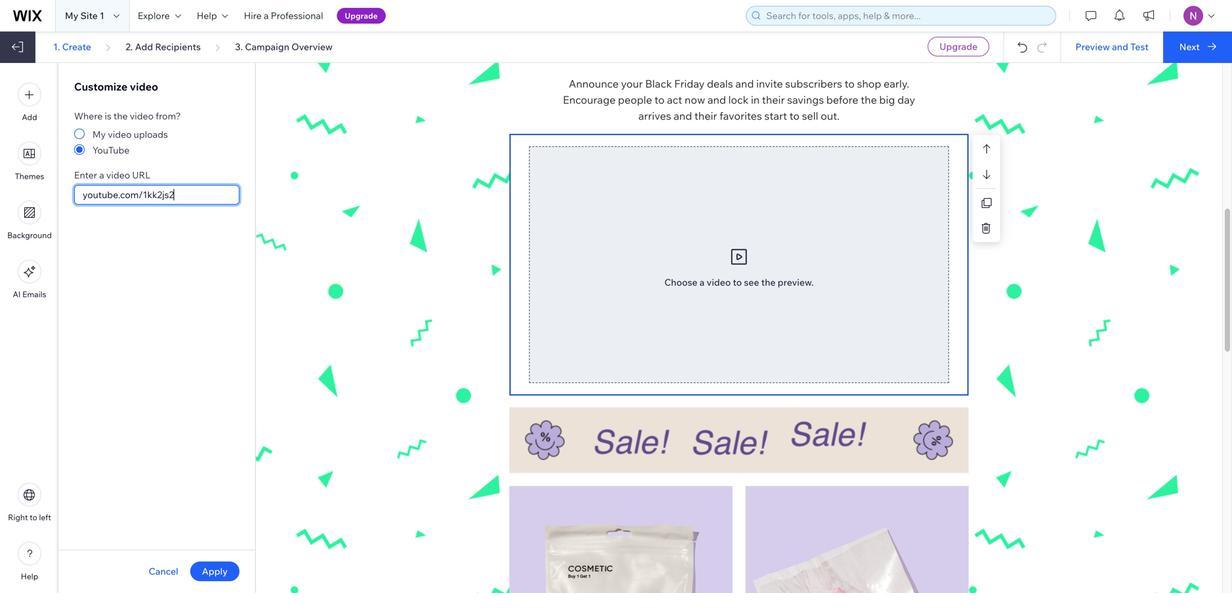Task type: locate. For each thing, give the bounding box(es) containing it.
their up start
[[762, 93, 785, 106]]

test
[[1131, 41, 1149, 53]]

1 horizontal spatial a
[[264, 10, 269, 21]]

to up before
[[845, 77, 855, 90]]

my site 1
[[65, 10, 104, 21]]

upgrade
[[345, 11, 378, 21], [940, 41, 978, 52]]

my for my site 1
[[65, 10, 78, 21]]

deals
[[707, 77, 733, 90]]

0 vertical spatial the
[[861, 93, 877, 106]]

1 vertical spatial upgrade
[[940, 41, 978, 52]]

1 horizontal spatial upgrade button
[[928, 37, 990, 56]]

hire
[[244, 10, 262, 21]]

to inside button
[[30, 513, 37, 522]]

1 horizontal spatial help
[[197, 10, 217, 21]]

0 horizontal spatial their
[[695, 109, 717, 123]]

customize video
[[74, 80, 158, 93]]

cancel
[[149, 566, 178, 577]]

add button
[[18, 83, 41, 122]]

1 horizontal spatial my
[[93, 129, 106, 140]]

0 horizontal spatial add
[[22, 112, 37, 122]]

my
[[65, 10, 78, 21], [93, 129, 106, 140]]

ai emails
[[13, 289, 46, 299]]

now
[[685, 93, 705, 106]]

upgrade down search for tools, apps, help & more... field
[[940, 41, 978, 52]]

a
[[264, 10, 269, 21], [99, 169, 104, 181], [700, 277, 705, 288]]

0 vertical spatial my
[[65, 10, 78, 21]]

2 vertical spatial a
[[700, 277, 705, 288]]

upgrade button down search for tools, apps, help & more... field
[[928, 37, 990, 56]]

hire a professional link
[[236, 0, 331, 32]]

2 vertical spatial the
[[762, 277, 776, 288]]

1. create
[[53, 41, 91, 53]]

announce
[[569, 77, 619, 90]]

3. campaign overview
[[235, 41, 333, 53]]

sell
[[802, 109, 819, 123]]

in
[[751, 93, 760, 106]]

0 horizontal spatial the
[[114, 110, 128, 122]]

and down deals
[[708, 93, 726, 106]]

upgrade right the professional
[[345, 11, 378, 21]]

0 vertical spatial upgrade
[[345, 11, 378, 21]]

savings
[[787, 93, 824, 106]]

1 vertical spatial their
[[695, 109, 717, 123]]

help up recipients
[[197, 10, 217, 21]]

and up lock
[[736, 77, 754, 90]]

early.
[[884, 77, 910, 90]]

is
[[105, 110, 112, 122]]

the right is in the top of the page
[[114, 110, 128, 122]]

and left test
[[1112, 41, 1129, 53]]

add
[[135, 41, 153, 53], [22, 112, 37, 122]]

video up uploads
[[130, 110, 154, 122]]

choose
[[665, 277, 698, 288]]

big
[[880, 93, 895, 106]]

upgrade for the topmost the upgrade button
[[345, 11, 378, 21]]

1 horizontal spatial upgrade
[[940, 41, 978, 52]]

their
[[762, 93, 785, 106], [695, 109, 717, 123]]

video up "youtube.com/1kk2js2"
[[106, 169, 130, 181]]

the
[[861, 93, 877, 106], [114, 110, 128, 122], [762, 277, 776, 288]]

encourage
[[563, 93, 616, 106]]

help
[[197, 10, 217, 21], [21, 572, 38, 581]]

1
[[100, 10, 104, 21]]

help down right to left
[[21, 572, 38, 581]]

help button left hire
[[189, 0, 236, 32]]

next button
[[1163, 32, 1233, 63]]

upgrade button
[[337, 8, 386, 24], [928, 37, 990, 56]]

announce your black friday deals and invite subscribers to shop early. encourage people to act now and lock in their savings before the big day arrives and their favorites start to sell out.
[[563, 77, 918, 123]]

site
[[80, 10, 98, 21]]

3.
[[235, 41, 243, 53]]

add right 2.
[[135, 41, 153, 53]]

0 vertical spatial a
[[264, 10, 269, 21]]

preview.
[[778, 277, 814, 288]]

url
[[132, 169, 150, 181]]

help button
[[189, 0, 236, 32], [18, 542, 41, 581]]

2 horizontal spatial the
[[861, 93, 877, 106]]

to left left
[[30, 513, 37, 522]]

apply button
[[190, 562, 240, 581]]

overview
[[292, 41, 333, 53]]

0 vertical spatial help button
[[189, 0, 236, 32]]

their down now
[[695, 109, 717, 123]]

1 horizontal spatial help button
[[189, 0, 236, 32]]

to
[[845, 77, 855, 90], [655, 93, 665, 106], [790, 109, 800, 123], [733, 277, 742, 288], [30, 513, 37, 522]]

to left sell
[[790, 109, 800, 123]]

0 horizontal spatial my
[[65, 10, 78, 21]]

0 horizontal spatial upgrade button
[[337, 8, 386, 24]]

video
[[130, 80, 158, 93], [130, 110, 154, 122], [108, 129, 132, 140], [106, 169, 130, 181], [707, 277, 731, 288]]

the down shop
[[861, 93, 877, 106]]

upgrade button right the professional
[[337, 8, 386, 24]]

1 horizontal spatial their
[[762, 93, 785, 106]]

2 horizontal spatial a
[[700, 277, 705, 288]]

add up themes button
[[22, 112, 37, 122]]

my up youtube
[[93, 129, 106, 140]]

Search for tools, apps, help & more... field
[[763, 7, 1052, 25]]

preview
[[1076, 41, 1110, 53]]

youtube.com/1kk2js2
[[83, 189, 174, 200]]

choose a video to see the preview.
[[665, 277, 814, 288]]

1 horizontal spatial add
[[135, 41, 153, 53]]

0 horizontal spatial help
[[21, 572, 38, 581]]

1 vertical spatial add
[[22, 112, 37, 122]]

create
[[62, 41, 91, 53]]

option group containing my video uploads
[[74, 126, 240, 158]]

1 vertical spatial help button
[[18, 542, 41, 581]]

2. add recipients
[[126, 41, 201, 53]]

1 vertical spatial my
[[93, 129, 106, 140]]

option group
[[74, 126, 240, 158]]

0 horizontal spatial a
[[99, 169, 104, 181]]

and
[[1112, 41, 1129, 53], [736, 77, 754, 90], [708, 93, 726, 106], [674, 109, 692, 123]]

a right hire
[[264, 10, 269, 21]]

help button down right to left
[[18, 542, 41, 581]]

my left 'site'
[[65, 10, 78, 21]]

a right enter
[[99, 169, 104, 181]]

1. create link
[[53, 41, 91, 53]]

0 horizontal spatial upgrade
[[345, 11, 378, 21]]

lock
[[729, 93, 749, 106]]

see
[[744, 277, 759, 288]]

1 vertical spatial help
[[21, 572, 38, 581]]

my video uploads
[[93, 129, 168, 140]]

1 vertical spatial a
[[99, 169, 104, 181]]

add inside button
[[22, 112, 37, 122]]

ai
[[13, 289, 21, 299]]

right to left button
[[8, 483, 51, 522]]

video left see
[[707, 277, 731, 288]]

the right see
[[762, 277, 776, 288]]

0 horizontal spatial help button
[[18, 542, 41, 581]]

preview and test
[[1076, 41, 1149, 53]]

video up youtube
[[108, 129, 132, 140]]

a right choose
[[700, 277, 705, 288]]

1 vertical spatial upgrade button
[[928, 37, 990, 56]]

explore
[[138, 10, 170, 21]]



Task type: vqa. For each thing, say whether or not it's contained in the screenshot.
the their
yes



Task type: describe. For each thing, give the bounding box(es) containing it.
hire a professional
[[244, 10, 323, 21]]

to left see
[[733, 277, 742, 288]]

your
[[621, 77, 643, 90]]

recipients
[[155, 41, 201, 53]]

0 vertical spatial their
[[762, 93, 785, 106]]

1 vertical spatial the
[[114, 110, 128, 122]]

a for enter
[[99, 169, 104, 181]]

0 vertical spatial add
[[135, 41, 153, 53]]

enter
[[74, 169, 97, 181]]

0 vertical spatial upgrade button
[[337, 8, 386, 24]]

campaign
[[245, 41, 289, 53]]

my for my video uploads
[[93, 129, 106, 140]]

invite
[[757, 77, 783, 90]]

left
[[39, 513, 51, 522]]

day
[[898, 93, 916, 106]]

youtube
[[93, 144, 130, 156]]

to left act
[[655, 93, 665, 106]]

1.
[[53, 41, 60, 53]]

next
[[1180, 41, 1200, 53]]

before
[[827, 93, 859, 106]]

video inside option group
[[108, 129, 132, 140]]

enter a video url
[[74, 169, 150, 181]]

black
[[645, 77, 672, 90]]

where is the video from?
[[74, 110, 181, 122]]

arrives
[[639, 109, 671, 123]]

0 vertical spatial help
[[197, 10, 217, 21]]

shop
[[857, 77, 882, 90]]

and down act
[[674, 109, 692, 123]]

apply
[[202, 566, 228, 577]]

where
[[74, 110, 103, 122]]

a for choose
[[700, 277, 705, 288]]

customize
[[74, 80, 128, 93]]

background button
[[7, 201, 52, 240]]

professional
[[271, 10, 323, 21]]

act
[[667, 93, 683, 106]]

upgrade for bottommost the upgrade button
[[940, 41, 978, 52]]

out.
[[821, 109, 840, 123]]

a for hire
[[264, 10, 269, 21]]

ai emails button
[[13, 260, 46, 299]]

the inside "announce your black friday deals and invite subscribers to shop early. encourage people to act now and lock in their savings before the big day arrives and their favorites start to sell out."
[[861, 93, 877, 106]]

2. add recipients link
[[126, 41, 201, 53]]

favorites
[[720, 109, 762, 123]]

youtube.com/1kk2js2 text field
[[74, 185, 240, 205]]

3. campaign overview link
[[235, 41, 333, 53]]

from?
[[156, 110, 181, 122]]

2.
[[126, 41, 133, 53]]

1 horizontal spatial the
[[762, 277, 776, 288]]

right
[[8, 513, 28, 522]]

emails
[[22, 289, 46, 299]]

cancel button
[[149, 566, 178, 578]]

background
[[7, 230, 52, 240]]

subscribers
[[786, 77, 843, 90]]

video up the where is the video from?
[[130, 80, 158, 93]]

right to left
[[8, 513, 51, 522]]

themes button
[[15, 142, 44, 181]]

people
[[618, 93, 652, 106]]

uploads
[[134, 129, 168, 140]]

start
[[765, 109, 787, 123]]

friday
[[675, 77, 705, 90]]

themes
[[15, 171, 44, 181]]



